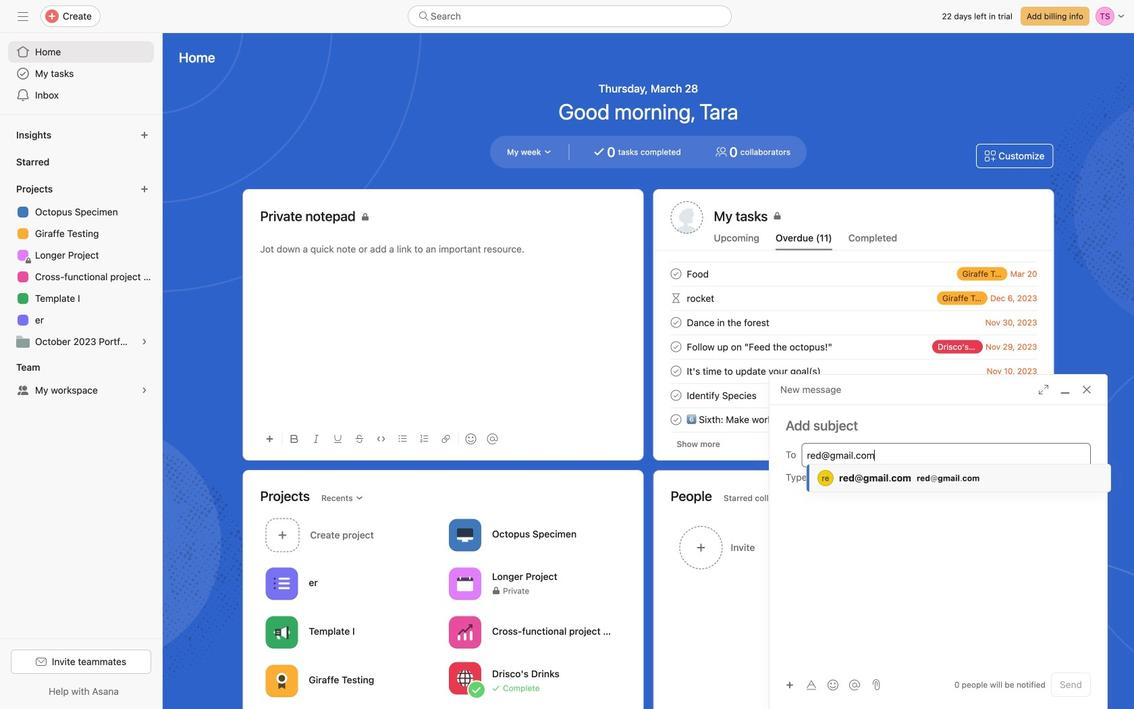 Task type: vqa. For each thing, say whether or not it's contained in the screenshot.
Expand popout to full screen icon
yes



Task type: describe. For each thing, give the bounding box(es) containing it.
code image
[[377, 435, 385, 443]]

0 vertical spatial toolbar
[[260, 424, 627, 454]]

teams element
[[0, 355, 162, 404]]

Add subject text field
[[770, 416, 1108, 435]]

megaphone image
[[274, 625, 290, 641]]

3 mark complete image from the top
[[668, 412, 685, 428]]

new project or portfolio image
[[141, 185, 149, 193]]

formatting image
[[807, 680, 817, 691]]

at mention image
[[850, 680, 861, 691]]

ribbon image
[[274, 673, 290, 689]]

insert an object image for the topmost toolbar
[[266, 435, 274, 443]]

hide sidebar image
[[18, 11, 28, 22]]

italics image
[[312, 435, 321, 443]]

global element
[[0, 33, 162, 114]]

1 vertical spatial toolbar
[[781, 675, 867, 695]]

at mention image
[[487, 434, 498, 445]]

mark complete image for second mark complete checkbox from the top
[[668, 339, 685, 355]]

numbered list image
[[421, 435, 429, 443]]

1 mark complete checkbox from the top
[[668, 314, 685, 331]]

underline image
[[334, 435, 342, 443]]

expand popout to full screen image
[[1039, 384, 1050, 395]]

2 mark complete checkbox from the top
[[668, 339, 685, 355]]

mark complete image for first mark complete checkbox from the top
[[668, 314, 685, 331]]



Task type: locate. For each thing, give the bounding box(es) containing it.
projects element
[[0, 177, 162, 355]]

calendar image
[[457, 576, 474, 592]]

bulleted list image
[[399, 435, 407, 443]]

1 vertical spatial mark complete image
[[668, 387, 685, 404]]

insert an object image left formatting icon
[[786, 681, 794, 689]]

1 vertical spatial mark complete checkbox
[[668, 387, 685, 404]]

close image
[[1082, 384, 1093, 395]]

2 mark complete image from the top
[[668, 387, 685, 404]]

2 mark complete checkbox from the top
[[668, 387, 685, 404]]

strikethrough image
[[356, 435, 364, 443]]

list box
[[408, 5, 732, 27]]

dependencies image
[[668, 290, 685, 306]]

3 mark complete checkbox from the top
[[668, 412, 685, 428]]

bold image
[[291, 435, 299, 443]]

0 vertical spatial mark complete checkbox
[[668, 314, 685, 331]]

list item
[[655, 262, 1054, 286], [655, 286, 1054, 310], [655, 310, 1054, 335], [655, 335, 1054, 359], [655, 359, 1054, 383], [655, 383, 1054, 408], [260, 515, 444, 556]]

2 vertical spatial mark complete image
[[668, 412, 685, 428]]

minimize image
[[1061, 384, 1071, 395]]

1 vertical spatial mark complete image
[[668, 339, 685, 355]]

3 mark complete image from the top
[[668, 363, 685, 379]]

mark complete image for third mark complete checkbox from the top
[[668, 363, 685, 379]]

mark complete image
[[668, 266, 685, 282], [668, 387, 685, 404], [668, 412, 685, 428]]

0 horizontal spatial toolbar
[[260, 424, 627, 454]]

list image
[[274, 576, 290, 592]]

1 mark complete image from the top
[[668, 266, 685, 282]]

add profile photo image
[[671, 201, 704, 234]]

globe image
[[457, 670, 474, 687]]

Mark complete checkbox
[[668, 266, 685, 282], [668, 387, 685, 404], [668, 412, 685, 428]]

graph image
[[457, 625, 474, 641]]

1 vertical spatial insert an object image
[[786, 681, 794, 689]]

2 vertical spatial mark complete checkbox
[[668, 363, 685, 379]]

link image
[[442, 435, 450, 443]]

2 mark complete image from the top
[[668, 339, 685, 355]]

1 vertical spatial mark complete checkbox
[[668, 339, 685, 355]]

emoji image
[[828, 680, 839, 691]]

see details, october 2023 portfolio image
[[141, 338, 149, 346]]

insert an object image for toolbar to the bottom
[[786, 681, 794, 689]]

dialog
[[770, 375, 1108, 709]]

3 mark complete checkbox from the top
[[668, 363, 685, 379]]

0 vertical spatial mark complete image
[[668, 314, 685, 331]]

1 horizontal spatial insert an object image
[[786, 681, 794, 689]]

2 vertical spatial mark complete checkbox
[[668, 412, 685, 428]]

2 vertical spatial mark complete image
[[668, 363, 685, 379]]

Mark complete checkbox
[[668, 314, 685, 331], [668, 339, 685, 355], [668, 363, 685, 379]]

1 horizontal spatial toolbar
[[781, 675, 867, 695]]

insert an object image
[[266, 435, 274, 443], [786, 681, 794, 689]]

0 vertical spatial insert an object image
[[266, 435, 274, 443]]

Type the name of a team, a project, or people text field
[[808, 447, 1084, 463]]

mark complete image
[[668, 314, 685, 331], [668, 339, 685, 355], [668, 363, 685, 379]]

toolbar
[[260, 424, 627, 454], [781, 675, 867, 695]]

see details, my workspace image
[[141, 386, 149, 395]]

computer image
[[457, 527, 474, 543]]

insert an object image left bold icon
[[266, 435, 274, 443]]

0 vertical spatial mark complete checkbox
[[668, 266, 685, 282]]

0 horizontal spatial insert an object image
[[266, 435, 274, 443]]

1 mark complete image from the top
[[668, 314, 685, 331]]

1 mark complete checkbox from the top
[[668, 266, 685, 282]]

0 vertical spatial mark complete image
[[668, 266, 685, 282]]

new insights image
[[141, 131, 149, 139]]



